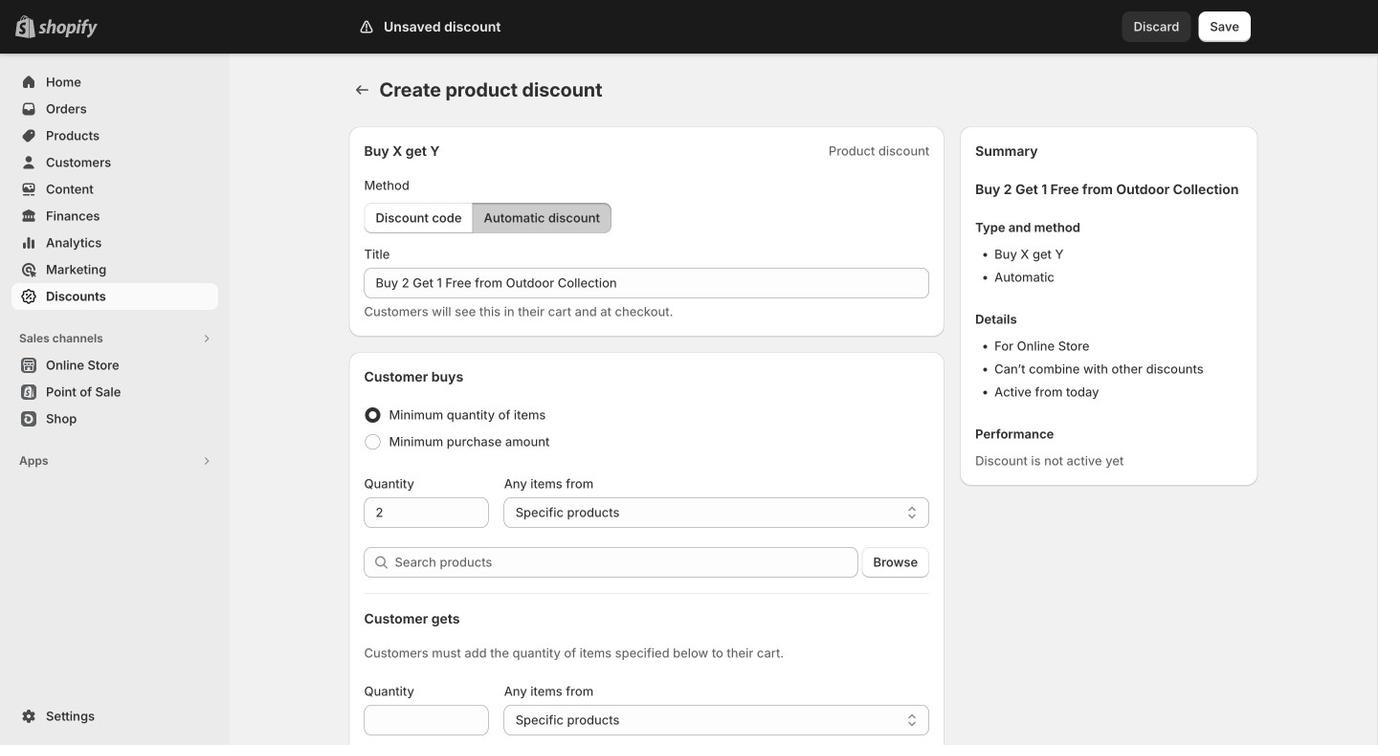 Task type: locate. For each thing, give the bounding box(es) containing it.
None text field
[[364, 268, 930, 299], [364, 498, 489, 529], [364, 706, 489, 736], [364, 268, 930, 299], [364, 498, 489, 529], [364, 706, 489, 736]]



Task type: vqa. For each thing, say whether or not it's contained in the screenshot.
the Marketing
no



Task type: describe. For each thing, give the bounding box(es) containing it.
shopify image
[[38, 19, 98, 38]]

Search products text field
[[395, 548, 858, 578]]



